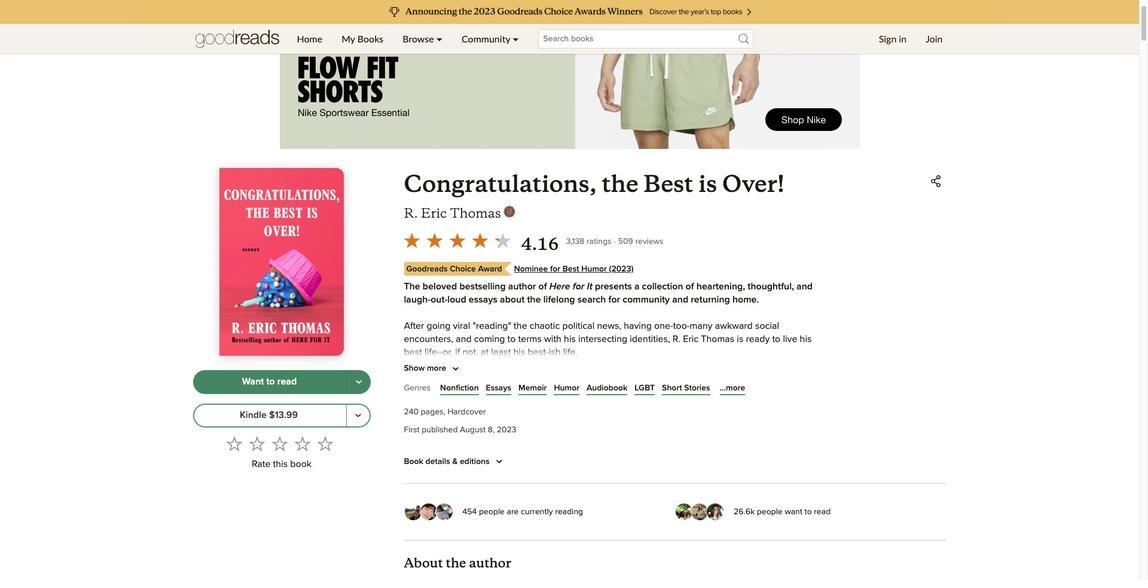 Task type: vqa. For each thing, say whether or not it's contained in the screenshot.
'Chills:'
no



Task type: locate. For each thing, give the bounding box(es) containing it.
rate 4 out of 5 image
[[295, 436, 310, 451]]

0 vertical spatial eric
[[421, 205, 447, 221]]

▾ inside browse ▾ link
[[436, 33, 442, 44]]

least
[[491, 347, 511, 357]]

0 vertical spatial life
[[619, 452, 632, 461]]

0 horizontal spatial in
[[427, 373, 435, 383]]

0 horizontal spatial read
[[277, 377, 297, 386]]

of right out
[[468, 386, 477, 396]]

can't
[[517, 400, 537, 409]]

...more button
[[720, 382, 745, 394]]

thomas inside now, in this collection of insightful and hilarious essays, thomas finds himself doing things completely out of character, starting with moving back to his perpetually misunderstood hometown of baltimore. they say you can't go home again, but what if you and home have changed beyond recognition? from attending his twenty-year high school reunion and discovering another person's face on his name badge, to splattering an urgent care room with blood à la
[[637, 373, 671, 383]]

collection up community
[[642, 282, 683, 291]]

2 you from the left
[[653, 400, 668, 409]]

to left live on the bottom right
[[772, 334, 780, 344]]

the down middle
[[687, 465, 700, 475]]

0 horizontal spatial details
[[425, 457, 450, 466]]

for up even
[[473, 465, 484, 475]]

about
[[404, 555, 443, 571]]

read right the want
[[814, 507, 831, 516]]

best
[[404, 347, 422, 357]]

this down more
[[437, 373, 452, 383]]

None search field
[[528, 29, 763, 48]]

rate this book element
[[193, 432, 370, 473]]

you up reunion
[[653, 400, 668, 409]]

his inside , to being terrorized by a plague of gay frogs who've overtaken his backyard, thomas shares the nitty, and sometimes gritty, details of wrestling with your past life while in the middle of a new one. with wit, heart, and hope for the future,
[[627, 439, 639, 448]]

life
[[619, 452, 632, 461], [507, 478, 519, 488]]

thomas inside after going viral "reading" the chaotic political news, having one-too-many awkward social encounters, and coming to terms with his intersecting identities, r. eric thomas is ready to live his best life--or, if not, at least his best-ish life.
[[701, 334, 734, 344]]

1 horizontal spatial details
[[477, 452, 505, 461]]

short stories
[[662, 384, 710, 392]]

books
[[357, 33, 383, 44]]

chaotic
[[530, 321, 560, 330]]

life right past
[[619, 452, 632, 461]]

1 horizontal spatial eric
[[683, 334, 699, 344]]

going
[[427, 321, 451, 330]]

0 horizontal spatial humor
[[554, 384, 579, 392]]

1 horizontal spatial this
[[437, 373, 452, 383]]

backyard,
[[641, 439, 682, 448]]

of inside 'presents a collection of heartening, thoughtful, and laugh-out-loud essays about the lifelong search for community and returning home.'
[[686, 282, 694, 291]]

starting
[[522, 386, 553, 396]]

in down backyard,
[[659, 452, 666, 461]]

r. down too-
[[673, 334, 681, 344]]

we down 'wit,'
[[801, 465, 814, 475]]

1 horizontal spatial in
[[659, 452, 666, 461]]

$13.99
[[269, 410, 298, 420]]

best-
[[528, 347, 549, 357]]

your
[[578, 452, 596, 461]]

home down stories
[[689, 400, 713, 409]]

0 vertical spatial is
[[698, 169, 717, 199]]

is left over!
[[698, 169, 717, 199]]

for up here
[[550, 265, 560, 273]]

and up starting
[[548, 373, 564, 383]]

2 ▾ from the left
[[513, 33, 519, 44]]

himself
[[696, 373, 725, 383]]

3,138 ratings
[[566, 237, 611, 246]]

1 horizontal spatial home
[[689, 400, 713, 409]]

0 horizontal spatial best
[[563, 265, 579, 273]]

0 horizontal spatial life
[[507, 478, 519, 488]]

▾ right browse
[[436, 33, 442, 44]]

back down gentle
[[748, 478, 768, 488]]

or,
[[443, 347, 453, 357]]

home. inside is the not-so-gentle reminder we all need that even when life doesn't go according to plan, we can still find our way back home.
[[771, 478, 797, 488]]

0 vertical spatial humor
[[581, 265, 607, 273]]

2 vertical spatial in
[[659, 452, 666, 461]]

1 ▾ from the left
[[436, 33, 442, 44]]

0 vertical spatial author
[[508, 282, 536, 291]]

to inside is the not-so-gentle reminder we all need that even when life doesn't go according to plan, we can still find our way back home.
[[612, 478, 621, 488]]

genres
[[404, 384, 431, 392]]

1 vertical spatial home.
[[771, 478, 797, 488]]

1 horizontal spatial best
[[643, 169, 693, 199]]

2 vertical spatial a
[[726, 452, 731, 461]]

kindle $13.99 link
[[193, 403, 347, 427]]

and up too-
[[672, 295, 688, 304]]

0 horizontal spatial people
[[479, 507, 505, 516]]

1 horizontal spatial is
[[698, 169, 717, 199]]

is down awkward
[[737, 334, 743, 344]]

home down humor link
[[553, 400, 576, 409]]

home link
[[287, 24, 332, 54]]

high
[[590, 413, 608, 422]]

short
[[662, 384, 682, 392]]

the right about
[[527, 295, 541, 304]]

shares
[[721, 439, 748, 448]]

have
[[715, 400, 735, 409]]

1 vertical spatial author
[[469, 555, 511, 571]]

wit,
[[795, 452, 810, 461]]

1 horizontal spatial go
[[555, 478, 566, 488]]

details left "&"
[[425, 457, 450, 466]]

to right ,
[[772, 426, 781, 435]]

plan,
[[623, 478, 643, 488]]

home. down the reminder
[[771, 478, 797, 488]]

go inside now, in this collection of insightful and hilarious essays, thomas finds himself doing things completely out of character, starting with moving back to his perpetually misunderstood hometown of baltimore. they say you can't go home again, but what if you and home have changed beyond recognition? from attending his twenty-year high school reunion and discovering another person's face on his name badge, to splattering an urgent care room with blood à la
[[539, 400, 550, 409]]

congratulations,
[[404, 169, 597, 199]]

and down perpetually
[[670, 400, 686, 409]]

r.
[[404, 205, 418, 221], [673, 334, 681, 344]]

community ▾ link
[[452, 24, 528, 54]]

rate 5 out of 5 image
[[318, 436, 333, 451]]

1 vertical spatial r.
[[673, 334, 681, 344]]

another
[[744, 413, 777, 422]]

of up returning
[[686, 282, 694, 291]]

1 horizontal spatial collection
[[642, 282, 683, 291]]

people for 26.6k
[[757, 507, 783, 516]]

0 horizontal spatial back
[[609, 386, 629, 396]]

1 horizontal spatial ▾
[[513, 33, 519, 44]]

ish
[[549, 347, 561, 357]]

and
[[796, 282, 813, 291], [672, 295, 688, 304], [456, 334, 472, 344], [548, 373, 564, 383], [670, 400, 686, 409], [675, 413, 691, 422], [789, 439, 804, 448], [430, 465, 446, 475]]

by
[[447, 439, 457, 448]]

0 vertical spatial r.
[[404, 205, 418, 221]]

1 vertical spatial back
[[748, 478, 768, 488]]

0 horizontal spatial you
[[499, 400, 514, 409]]

for inside 'link'
[[550, 265, 560, 273]]

is up still
[[678, 465, 684, 475]]

his down room
[[627, 439, 639, 448]]

, to being terrorized by a plague of gay frogs who've overtaken his backyard, thomas shares the nitty, and sometimes gritty, details of wrestling with your past life while in the middle of a new one. with wit, heart, and hope for the future,
[[404, 426, 810, 475]]

life down future,
[[507, 478, 519, 488]]

with down who've
[[558, 452, 575, 461]]

rating 0 out of 5 group
[[223, 432, 337, 455]]

you up attending
[[499, 400, 514, 409]]

0 horizontal spatial r.
[[404, 205, 418, 221]]

▾ for browse ▾
[[436, 33, 442, 44]]

this
[[437, 373, 452, 383], [273, 459, 288, 469]]

1 horizontal spatial life
[[619, 452, 632, 461]]

0 horizontal spatial if
[[455, 347, 460, 357]]

rate
[[252, 459, 271, 469]]

a right 'by'
[[460, 439, 465, 448]]

2 horizontal spatial is
[[737, 334, 743, 344]]

go right doesn't at the bottom left of the page
[[555, 478, 566, 488]]

2 vertical spatial is
[[678, 465, 684, 475]]

1 vertical spatial best
[[563, 265, 579, 273]]

0 vertical spatial read
[[277, 377, 297, 386]]

0 horizontal spatial home.
[[732, 295, 759, 304]]

we left can
[[646, 478, 658, 488]]

twenty-
[[538, 413, 569, 422]]

this right rate
[[273, 459, 288, 469]]

we
[[801, 465, 814, 475], [646, 478, 658, 488]]

goodreads choice award
[[406, 265, 502, 273]]

of down genres at the bottom left of page
[[404, 400, 412, 409]]

are
[[507, 507, 519, 516]]

if inside now, in this collection of insightful and hilarious essays, thomas finds himself doing things completely out of character, starting with moving back to his perpetually misunderstood hometown of baltimore. they say you can't go home again, but what if you and home have changed beyond recognition? from attending his twenty-year high school reunion and discovering another person's face on his name badge, to splattering an urgent care room with blood à la
[[645, 400, 650, 409]]

short stories link
[[662, 382, 710, 394]]

people left the want
[[757, 507, 783, 516]]

to up least
[[507, 334, 516, 344]]

1 horizontal spatial a
[[634, 282, 639, 291]]

encounters,
[[404, 334, 453, 344]]

1 horizontal spatial back
[[748, 478, 768, 488]]

0 vertical spatial collection
[[642, 282, 683, 291]]

thomas down awkward
[[701, 334, 734, 344]]

coming
[[474, 334, 505, 344]]

book details & editions
[[404, 457, 490, 466]]

in for sign
[[899, 33, 907, 44]]

1 vertical spatial a
[[460, 439, 465, 448]]

humor up it
[[581, 265, 607, 273]]

badge,
[[478, 426, 507, 435]]

his up what
[[642, 386, 654, 396]]

0 vertical spatial this
[[437, 373, 452, 383]]

1 vertical spatial life
[[507, 478, 519, 488]]

of up "essays"
[[497, 373, 505, 383]]

from
[[458, 413, 479, 422]]

in down more
[[427, 373, 435, 383]]

1 vertical spatial we
[[646, 478, 658, 488]]

thomas up lgbt
[[637, 373, 671, 383]]

best for humor
[[563, 265, 579, 273]]

3,138
[[566, 237, 584, 246]]

back down "essays,"
[[609, 386, 629, 396]]

published
[[422, 426, 458, 434]]

memoir
[[518, 384, 547, 392]]

with down hilarious
[[556, 386, 573, 396]]

1 vertical spatial is
[[737, 334, 743, 344]]

want to read button
[[193, 370, 347, 394]]

his up "life."
[[564, 334, 576, 344]]

eric
[[421, 205, 447, 221], [683, 334, 699, 344]]

school
[[611, 413, 638, 422]]

an
[[567, 426, 577, 435]]

0 horizontal spatial this
[[273, 459, 288, 469]]

first published august 8, 2023
[[404, 426, 516, 434]]

1 people from the left
[[479, 507, 505, 516]]

1 horizontal spatial we
[[801, 465, 814, 475]]

humor down hilarious
[[554, 384, 579, 392]]

discover the winners for the best books of the year in the 2023 goodreads choice awards image
[[135, 0, 1004, 24]]

essays,
[[604, 373, 635, 383]]

wrestling
[[518, 452, 556, 461]]

rate 2 out of 5 image
[[249, 436, 265, 451]]

to right want
[[266, 377, 275, 386]]

more
[[427, 364, 446, 373]]

▾ right community
[[513, 33, 519, 44]]

of left here
[[538, 282, 547, 291]]

when
[[481, 478, 504, 488]]

1 horizontal spatial home.
[[771, 478, 797, 488]]

to up gay
[[509, 426, 518, 435]]

0 horizontal spatial is
[[678, 465, 684, 475]]

the inside 'presents a collection of heartening, thoughtful, and laugh-out-loud essays about the lifelong search for community and returning home.'
[[527, 295, 541, 304]]

in inside now, in this collection of insightful and hilarious essays, thomas finds himself doing things completely out of character, starting with moving back to his perpetually misunderstood hometown of baltimore. they say you can't go home again, but what if you and home have changed beyond recognition? from attending his twenty-year high school reunion and discovering another person's face on his name badge, to splattering an urgent care room with blood à la
[[427, 373, 435, 383]]

essays link
[[486, 382, 511, 394]]

need
[[416, 478, 437, 488]]

a up community
[[634, 282, 639, 291]]

beyond
[[777, 400, 809, 409]]

1 horizontal spatial you
[[653, 400, 668, 409]]

read
[[277, 377, 297, 386], [814, 507, 831, 516]]

0 horizontal spatial collection
[[454, 373, 495, 383]]

collection up nonfiction
[[454, 373, 495, 383]]

read inside want to read button
[[277, 377, 297, 386]]

with up ish
[[544, 334, 561, 344]]

middle
[[684, 452, 713, 461]]

our
[[712, 478, 726, 488]]

the up terms
[[514, 321, 527, 330]]

1 horizontal spatial if
[[645, 400, 650, 409]]

a
[[634, 282, 639, 291], [460, 439, 465, 448], [726, 452, 731, 461]]

eric up rating 4.16 out of 5 image
[[421, 205, 447, 221]]

-
[[440, 347, 443, 357]]

want
[[785, 507, 802, 516]]

r. up rating 4.16 out of 5 image
[[404, 205, 418, 221]]

details down plague
[[477, 452, 505, 461]]

in right sign
[[899, 33, 907, 44]]

congratulations, the best is over!
[[404, 169, 784, 199]]

home.
[[732, 295, 759, 304], [771, 478, 797, 488]]

of
[[538, 282, 547, 291], [686, 282, 694, 291], [497, 373, 505, 383], [468, 386, 477, 396], [404, 400, 412, 409], [499, 439, 507, 448], [507, 452, 515, 461], [715, 452, 723, 461]]

best inside 'link'
[[563, 265, 579, 273]]

the down backyard,
[[668, 452, 682, 461]]

sign
[[879, 33, 897, 44]]

author down 454
[[469, 555, 511, 571]]

say
[[482, 400, 497, 409]]

0 vertical spatial if
[[455, 347, 460, 357]]

eric down too-
[[683, 334, 699, 344]]

go down starting
[[539, 400, 550, 409]]

rate 1 out of 5 image
[[227, 436, 242, 451]]

browse ▾ link
[[393, 24, 452, 54]]

▾ inside community ▾ link
[[513, 33, 519, 44]]

rate 3 out of 5 image
[[272, 436, 288, 451]]

if right what
[[645, 400, 650, 409]]

show more
[[404, 364, 446, 373]]

details inside button
[[425, 457, 450, 466]]

for down 'presents'
[[608, 295, 620, 304]]

2 home from the left
[[689, 400, 713, 409]]

for inside 'presents a collection of heartening, thoughtful, and laugh-out-loud essays about the lifelong search for community and returning home.'
[[608, 295, 620, 304]]

1 vertical spatial this
[[273, 459, 288, 469]]

details inside , to being terrorized by a plague of gay frogs who've overtaken his backyard, thomas shares the nitty, and sometimes gritty, details of wrestling with your past life while in the middle of a new one. with wit, heart, and hope for the future,
[[477, 452, 505, 461]]

author up about
[[508, 282, 536, 291]]

nitty,
[[767, 439, 786, 448]]

of left gay
[[499, 439, 507, 448]]

back
[[609, 386, 629, 396], [748, 478, 768, 488]]

0 vertical spatial best
[[643, 169, 693, 199]]

people left are
[[479, 507, 505, 516]]

1 vertical spatial go
[[555, 478, 566, 488]]

reviews
[[635, 237, 663, 246]]

0 vertical spatial we
[[801, 465, 814, 475]]

thomas down "à"
[[685, 439, 718, 448]]

reading
[[555, 507, 583, 516]]

0 horizontal spatial go
[[539, 400, 550, 409]]

if right or,
[[455, 347, 460, 357]]

and down viral
[[456, 334, 472, 344]]

the right the about
[[446, 555, 466, 571]]

doesn't
[[522, 478, 552, 488]]

0 vertical spatial home.
[[732, 295, 759, 304]]

for
[[550, 265, 560, 273], [573, 282, 584, 291], [608, 295, 620, 304], [473, 465, 484, 475]]

1 vertical spatial eric
[[683, 334, 699, 344]]

intersecting
[[578, 334, 627, 344]]

humor inside top genres for this book element
[[554, 384, 579, 392]]

social
[[755, 321, 779, 330]]

audiobook link
[[587, 382, 627, 394]]

to up what
[[632, 386, 640, 396]]

stories
[[684, 384, 710, 392]]

details
[[477, 452, 505, 461], [425, 457, 450, 466]]

to left the plan,
[[612, 478, 621, 488]]

1 horizontal spatial people
[[757, 507, 783, 516]]

1 horizontal spatial humor
[[581, 265, 607, 273]]

1 vertical spatial humor
[[554, 384, 579, 392]]

0 vertical spatial back
[[609, 386, 629, 396]]

his right live on the bottom right
[[800, 334, 812, 344]]

1 vertical spatial read
[[814, 507, 831, 516]]

recognition?
[[404, 413, 455, 422]]

1 vertical spatial collection
[[454, 373, 495, 383]]

26.6k people want to read
[[734, 507, 831, 516]]

1 horizontal spatial r.
[[673, 334, 681, 344]]

0 horizontal spatial ▾
[[436, 33, 442, 44]]

0 vertical spatial a
[[634, 282, 639, 291]]

1 vertical spatial in
[[427, 373, 435, 383]]

pages,
[[421, 408, 445, 416]]

a up so-
[[726, 452, 731, 461]]

the up one.
[[751, 439, 764, 448]]

2 horizontal spatial in
[[899, 33, 907, 44]]

2 people from the left
[[757, 507, 783, 516]]

0 horizontal spatial home
[[553, 400, 576, 409]]

0 horizontal spatial eric
[[421, 205, 447, 221]]

read up $13.99
[[277, 377, 297, 386]]

0 vertical spatial in
[[899, 33, 907, 44]]

home. down heartening,
[[732, 295, 759, 304]]

0 vertical spatial go
[[539, 400, 550, 409]]

1 vertical spatial if
[[645, 400, 650, 409]]



Task type: describe. For each thing, give the bounding box(es) containing it.
show
[[404, 364, 425, 373]]

to inside , to being terrorized by a plague of gay frogs who've overtaken his backyard, thomas shares the nitty, and sometimes gritty, details of wrestling with your past life while in the middle of a new one. with wit, heart, and hope for the future,
[[772, 426, 781, 435]]

person's
[[779, 413, 815, 422]]

humor inside nominee for best humor (2023) 'link'
[[581, 265, 607, 273]]

the beloved bestselling author of here for it
[[404, 282, 595, 291]]

2 horizontal spatial a
[[726, 452, 731, 461]]

sign in link
[[869, 24, 916, 54]]

people for 454
[[479, 507, 505, 516]]

is inside is the not-so-gentle reminder we all need that even when life doesn't go according to plan, we can still find our way back home.
[[678, 465, 684, 475]]

best for is
[[643, 169, 693, 199]]

still
[[678, 478, 692, 488]]

it
[[587, 282, 592, 291]]

rating 4.16 out of 5 image
[[400, 229, 514, 252]]

0 horizontal spatial a
[[460, 439, 465, 448]]

▾ for community ▾
[[513, 33, 519, 44]]

r. eric thomas
[[404, 205, 501, 221]]

so-
[[719, 465, 732, 475]]

gay
[[509, 439, 524, 448]]

of up future,
[[507, 452, 515, 461]]

2023
[[497, 426, 516, 434]]

the up when
[[486, 465, 500, 475]]

the up 3,138 ratings and 509 reviews figure
[[602, 169, 638, 199]]

hardcover
[[447, 408, 486, 416]]

in for now,
[[427, 373, 435, 383]]

hope
[[449, 465, 470, 475]]

and down being
[[789, 439, 804, 448]]

life inside , to being terrorized by a plague of gay frogs who've overtaken his backyard, thomas shares the nitty, and sometimes gritty, details of wrestling with your past life while in the middle of a new one. with wit, heart, and hope for the future,
[[619, 452, 632, 461]]

lgbt
[[635, 384, 655, 392]]

gentle
[[732, 465, 758, 475]]

presents
[[595, 282, 632, 291]]

top genres for this book element
[[404, 381, 946, 399]]

too-
[[673, 321, 690, 330]]

one-
[[654, 321, 673, 330]]

splattering
[[520, 426, 564, 435]]

sign in
[[879, 33, 907, 44]]

r. inside after going viral "reading" the chaotic political news, having one-too-many awkward social encounters, and coming to terms with his intersecting identities, r. eric thomas is ready to live his best life--or, if not, at least his best-ish life.
[[673, 334, 681, 344]]

about
[[500, 295, 525, 304]]

about the author
[[404, 555, 511, 571]]

back inside now, in this collection of insightful and hilarious essays, thomas finds himself doing things completely out of character, starting with moving back to his perpetually misunderstood hometown of baltimore. they say you can't go home again, but what if you and home have changed beyond recognition? from attending his twenty-year high school reunion and discovering another person's face on his name badge, to splattering an urgent care room with blood à la
[[609, 386, 629, 396]]

live
[[783, 334, 797, 344]]

the inside after going viral "reading" the chaotic political news, having one-too-many awkward social encounters, and coming to terms with his intersecting identities, r. eric thomas is ready to live his best life--or, if not, at least his best-ish life.
[[514, 321, 527, 330]]

character,
[[479, 386, 520, 396]]

way
[[729, 478, 746, 488]]

urgent
[[579, 426, 607, 435]]

this inside now, in this collection of insightful and hilarious essays, thomas finds himself doing things completely out of character, starting with moving back to his perpetually misunderstood hometown of baltimore. they say you can't go home again, but what if you and home have changed beyond recognition? from attending his twenty-year high school reunion and discovering another person's face on his name badge, to splattering an urgent care room with blood à la
[[437, 373, 452, 383]]

509 reviews
[[618, 237, 663, 246]]

1 horizontal spatial read
[[814, 507, 831, 516]]

to right the want
[[805, 507, 812, 516]]

currently
[[521, 507, 553, 516]]

out-
[[431, 295, 447, 304]]

want to read
[[242, 377, 297, 386]]

0 horizontal spatial we
[[646, 478, 658, 488]]

perpetually
[[657, 386, 704, 396]]

future,
[[502, 465, 529, 475]]

thomas inside , to being terrorized by a plague of gay frogs who've overtaken his backyard, thomas shares the nitty, and sometimes gritty, details of wrestling with your past life while in the middle of a new one. with wit, heart, and hope for the future,
[[685, 439, 718, 448]]

life.
[[563, 347, 578, 357]]

all
[[404, 478, 413, 488]]

collection inside 'presents a collection of heartening, thoughtful, and laugh-out-loud essays about the lifelong search for community and returning home.'
[[642, 282, 683, 291]]

average rating of 4.16 stars. figure
[[400, 229, 566, 255]]

year
[[569, 413, 588, 422]]

my books link
[[332, 24, 393, 54]]

community
[[623, 295, 670, 304]]

his down can't
[[524, 413, 536, 422]]

his down terms
[[513, 347, 525, 357]]

for inside , to being terrorized by a plague of gay frogs who've overtaken his backyard, thomas shares the nitty, and sometimes gritty, details of wrestling with your past life while in the middle of a new one. with wit, heart, and hope for the future,
[[473, 465, 484, 475]]

454 people are currently reading
[[463, 507, 583, 516]]

terms
[[518, 334, 542, 344]]

choice
[[450, 265, 476, 273]]

4.16
[[521, 234, 559, 255]]

and up blood
[[675, 413, 691, 422]]

hometown
[[771, 386, 816, 396]]

of up so-
[[715, 452, 723, 461]]

things
[[754, 373, 780, 383]]

Search by book title or ISBN text field
[[538, 29, 753, 48]]

one.
[[754, 452, 772, 461]]

after
[[404, 321, 424, 330]]

is inside after going viral "reading" the chaotic political news, having one-too-many awkward social encounters, and coming to terms with his intersecting identities, r. eric thomas is ready to live his best life--or, if not, at least his best-ish life.
[[737, 334, 743, 344]]

plague
[[467, 439, 496, 448]]

454
[[463, 507, 477, 516]]

audiobook
[[587, 384, 627, 392]]

book
[[290, 459, 312, 469]]

a inside 'presents a collection of heartening, thoughtful, and laugh-out-loud essays about the lifelong search for community and returning home.'
[[634, 282, 639, 291]]

thomas up 'average rating of 4.16 stars.' figure
[[450, 205, 501, 221]]

hilarious
[[566, 373, 602, 383]]

heartening,
[[696, 282, 745, 291]]

find
[[694, 478, 710, 488]]

that
[[440, 478, 456, 488]]

discovering
[[694, 413, 742, 422]]

first
[[404, 426, 420, 434]]

want
[[242, 377, 264, 386]]

insightful
[[508, 373, 546, 383]]

with up backyard,
[[654, 426, 672, 435]]

r. eric thomas link
[[404, 205, 515, 222]]

1 you from the left
[[499, 400, 514, 409]]

3,138 ratings and 509 reviews figure
[[566, 234, 663, 248]]

join link
[[916, 24, 952, 54]]

overtaken
[[583, 439, 625, 448]]

back inside is the not-so-gentle reminder we all need that even when life doesn't go according to plan, we can still find our way back home.
[[748, 478, 768, 488]]

advertisement region
[[280, 0, 860, 149]]

go inside is the not-so-gentle reminder we all need that even when life doesn't go according to plan, we can still find our way back home.
[[555, 478, 566, 488]]

many
[[690, 321, 713, 330]]

over!
[[722, 169, 784, 199]]

his right on
[[437, 426, 449, 435]]

nonfiction link
[[440, 382, 479, 394]]

with inside after going viral "reading" the chaotic political news, having one-too-many awkward social encounters, and coming to terms with his intersecting identities, r. eric thomas is ready to live his best life--or, if not, at least his best-ish life.
[[544, 334, 561, 344]]

goodreads
[[406, 265, 448, 273]]

with inside , to being terrorized by a plague of gay frogs who've overtaken his backyard, thomas shares the nitty, and sometimes gritty, details of wrestling with your past life while in the middle of a new one. with wit, heart, and hope for the future,
[[558, 452, 575, 461]]

essays
[[486, 384, 511, 392]]

life inside is the not-so-gentle reminder we all need that even when life doesn't go according to plan, we can still find our way back home.
[[507, 478, 519, 488]]

new
[[733, 452, 751, 461]]

awkward
[[715, 321, 753, 330]]

browse
[[403, 33, 434, 44]]

and inside after going viral "reading" the chaotic political news, having one-too-many awkward social encounters, and coming to terms with his intersecting identities, r. eric thomas is ready to live his best life--or, if not, at least his best-ish life.
[[456, 334, 472, 344]]

eric inside after going viral "reading" the chaotic political news, having one-too-many awkward social encounters, and coming to terms with his intersecting identities, r. eric thomas is ready to live his best life--or, if not, at least his best-ish life.
[[683, 334, 699, 344]]

humor link
[[554, 382, 579, 394]]

and right thoughtful, on the right
[[796, 282, 813, 291]]

after going viral "reading" the chaotic political news, having one-too-many awkward social encounters, and coming to terms with his intersecting identities, r. eric thomas is ready to live his best life--or, if not, at least his best-ish life.
[[404, 321, 812, 357]]

show more button
[[404, 362, 463, 376]]

ready
[[746, 334, 770, 344]]

beloved
[[423, 282, 457, 291]]

nominee for best humor (2023)
[[514, 265, 634, 273]]

the inside is the not-so-gentle reminder we all need that even when life doesn't go according to plan, we can still find our way back home.
[[687, 465, 700, 475]]

home image
[[195, 24, 279, 54]]

browse ▾
[[403, 33, 442, 44]]

in inside , to being terrorized by a plague of gay frogs who've overtaken his backyard, thomas shares the nitty, and sometimes gritty, details of wrestling with your past life while in the middle of a new one. with wit, heart, and hope for the future,
[[659, 452, 666, 461]]

goodreads author image
[[503, 206, 515, 218]]

memoir link
[[518, 382, 547, 394]]

viral
[[453, 321, 470, 330]]

sometimes
[[404, 452, 449, 461]]

for left it
[[573, 282, 584, 291]]

out
[[452, 386, 466, 396]]

blood
[[674, 426, 698, 435]]

home. inside 'presents a collection of heartening, thoughtful, and laugh-out-loud essays about the lifelong search for community and returning home.'
[[732, 295, 759, 304]]

collection inside now, in this collection of insightful and hilarious essays, thomas finds himself doing things completely out of character, starting with moving back to his perpetually misunderstood hometown of baltimore. they say you can't go home again, but what if you and home have changed beyond recognition? from attending his twenty-year high school reunion and discovering another person's face on his name badge, to splattering an urgent care room with blood à la
[[454, 373, 495, 383]]

misunderstood
[[706, 386, 769, 396]]

if inside after going viral "reading" the chaotic political news, having one-too-many awkward social encounters, and coming to terms with his intersecting identities, r. eric thomas is ready to live his best life--or, if not, at least his best-ish life.
[[455, 347, 460, 357]]

to inside button
[[266, 377, 275, 386]]

1 home from the left
[[553, 400, 576, 409]]

name
[[452, 426, 475, 435]]

book title: congratulations, the best is over! element
[[404, 169, 784, 199]]

and up 'that'
[[430, 465, 446, 475]]



